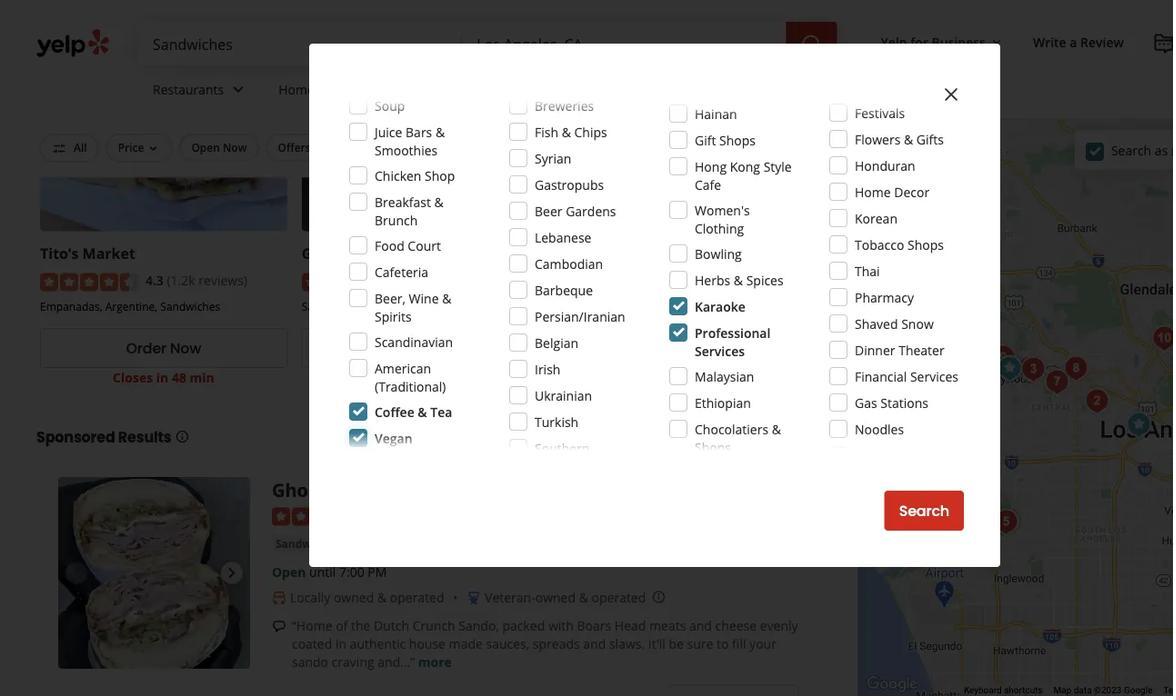 Task type: describe. For each thing, give the bounding box(es) containing it.
professional services
[[695, 324, 771, 360]]

gift
[[695, 131, 716, 149]]

gastropubs
[[535, 176, 604, 193]]

results
[[118, 427, 171, 448]]

all'antico vinaio image
[[846, 498, 882, 534]]

beer,
[[375, 290, 405, 307]]

turkish
[[535, 413, 579, 431]]

and…"
[[378, 654, 415, 672]]

keyboard shortcuts
[[964, 685, 1043, 696]]

snow
[[901, 315, 934, 332]]

firehouse subs link
[[563, 244, 673, 263]]

southern
[[535, 440, 590, 457]]

coffee & tea
[[375, 403, 452, 421]]

write
[[1033, 33, 1066, 50]]

0 horizontal spatial until
[[309, 564, 336, 582]]

soup
[[375, 97, 405, 114]]

wax paper - los angeles image
[[1146, 321, 1173, 357]]

argentine,
[[105, 299, 157, 314]]

order now link
[[40, 329, 287, 369]]

now for open now
[[223, 140, 247, 155]]

0 horizontal spatial sandwiches
[[160, 299, 220, 314]]

restaurants link
[[138, 65, 264, 118]]

ghost sando shop for the bottom ghost sando shop link
[[272, 478, 435, 503]]

flowers
[[855, 130, 901, 148]]

offers for offers takeout
[[486, 140, 519, 155]]

search for search as m
[[1111, 142, 1151, 159]]

open inside button
[[191, 140, 220, 155]]

all
[[74, 140, 87, 155]]

in inside "home of the dutch crunch sando, packed with boars head meats and cheese evenly coated in authentic house made sauces, spreads and slaws. it'll be sure to fill your sando craving and…"
[[335, 636, 346, 654]]

noodles
[[855, 421, 904, 438]]

search button
[[884, 491, 964, 531]]

16 info v2 image
[[175, 430, 190, 445]]

of
[[336, 618, 348, 635]]

home decor
[[855, 183, 930, 201]]

directions
[[666, 339, 737, 359]]

google
[[1124, 685, 1153, 696]]

view
[[377, 339, 412, 359]]

boars
[[577, 618, 611, 635]]

coffee
[[375, 403, 414, 421]]

shops inside chocolatiers & shops
[[695, 439, 731, 456]]

& inside breakfast & brunch
[[434, 193, 444, 211]]

yelp
[[881, 33, 907, 50]]

thai
[[855, 262, 880, 280]]

delivery
[[313, 140, 356, 155]]

all about the bread image
[[1012, 351, 1048, 387]]

search image
[[801, 34, 823, 56]]

2 horizontal spatial open
[[368, 369, 402, 387]]

sauces,
[[486, 636, 529, 654]]

breakfast & brunch
[[375, 193, 444, 229]]

(traditional)
[[375, 378, 446, 395]]

sponsored
[[36, 427, 115, 448]]

ethiopian
[[695, 394, 751, 411]]

& inside chocolatiers & shops
[[772, 421, 781, 438]]

te link
[[1163, 685, 1173, 696]]

reviews) for order now
[[199, 272, 247, 290]]

0 vertical spatial 4.8 star rating image
[[302, 274, 400, 292]]

ggiata delicatessen image
[[1058, 351, 1094, 387]]

hong
[[695, 158, 727, 175]]

veteran-owned & operated
[[485, 590, 646, 607]]

shortcuts
[[1004, 685, 1043, 696]]

shop inside search dialog
[[425, 167, 455, 184]]

korean
[[855, 210, 898, 227]]

scandinavian
[[375, 333, 453, 351]]

reviews) for get directions
[[712, 272, 761, 290]]

brothers sandwich shop image
[[1079, 383, 1115, 420]]

good for dinner
[[596, 140, 681, 155]]

kong
[[730, 158, 760, 175]]

0 vertical spatial ghost sando shop image
[[992, 351, 1028, 387]]

women's
[[695, 201, 750, 219]]

ghost for the bottom ghost sando shop link
[[272, 478, 325, 503]]

2 vertical spatial open
[[272, 564, 306, 582]]

oui melrose image
[[1015, 351, 1052, 388]]

view website link
[[302, 329, 549, 369]]

data
[[1074, 685, 1092, 696]]

chocolatiers
[[695, 421, 768, 438]]

tito's
[[40, 244, 79, 263]]

0 horizontal spatial in
[[156, 369, 168, 387]]

american
[[375, 360, 431, 377]]

home for home decor
[[855, 183, 891, 201]]

google image
[[862, 673, 922, 697]]

bars
[[406, 123, 432, 140]]

sandwiches inside button
[[275, 537, 339, 552]]

slaws.
[[609, 636, 645, 654]]

"home
[[292, 618, 332, 635]]

& left gifts
[[904, 130, 913, 148]]

meats
[[649, 618, 686, 635]]

4.8 (288 reviews)
[[407, 272, 506, 290]]

reservations button
[[376, 134, 467, 161]]

home for home services
[[278, 81, 315, 98]]

16 chevron down v2 image
[[989, 35, 1004, 50]]

ggiata - west hollywood image
[[985, 340, 1022, 376]]

court
[[408, 237, 441, 254]]

juice bars & smoothies
[[375, 123, 445, 159]]

and inside button
[[734, 140, 754, 155]]

sure
[[687, 636, 713, 654]]

services for financial services
[[910, 368, 958, 385]]

spices
[[746, 271, 784, 289]]

next image
[[221, 563, 243, 585]]

yelp for business button
[[873, 25, 1011, 58]]

shop for the bottom ghost sando shop link
[[390, 478, 435, 503]]

malaysian
[[695, 368, 754, 385]]

16 locally owned v2 image
[[272, 592, 286, 606]]

3.7 (53 reviews)
[[669, 272, 761, 290]]

barbeque
[[535, 281, 593, 299]]

& right 'fish'
[[562, 123, 571, 140]]

chicken shop
[[375, 167, 455, 184]]

offers for offers delivery
[[278, 140, 311, 155]]

1 vertical spatial ghost sando shop link
[[272, 478, 435, 503]]

ghost sando shop for top ghost sando shop link
[[302, 244, 432, 263]]

american (traditional)
[[375, 360, 446, 395]]

karaoke
[[695, 298, 746, 315]]

previous image
[[65, 563, 87, 585]]

crunch
[[413, 618, 455, 635]]

delis
[[367, 299, 392, 314]]

0 vertical spatial open until 7:00 pm
[[368, 369, 483, 387]]

firehouse subs
[[563, 244, 673, 263]]

4.3
[[145, 272, 164, 290]]

projects image
[[1153, 33, 1173, 55]]

order now
[[126, 339, 201, 359]]

4.3 star rating image
[[40, 274, 138, 292]]

min
[[190, 369, 214, 387]]

close image
[[940, 84, 962, 106]]

2 horizontal spatial until
[[667, 369, 694, 387]]

spirits
[[375, 308, 412, 325]]

tea
[[430, 403, 452, 421]]

& up dutch
[[377, 590, 387, 607]]



Task type: locate. For each thing, give the bounding box(es) containing it.
1 vertical spatial home
[[855, 183, 891, 201]]

2 horizontal spatial services
[[910, 368, 958, 385]]

2 vertical spatial and
[[583, 636, 606, 654]]

0 vertical spatial search
[[1111, 142, 1151, 159]]

home up korean
[[855, 183, 891, 201]]

reviews) up "karaoke"
[[712, 272, 761, 290]]

restaurants
[[153, 81, 224, 98]]

& right chocolatiers
[[772, 421, 781, 438]]

open down restaurants link
[[191, 140, 220, 155]]

0 vertical spatial 7:00
[[435, 369, 460, 387]]

1 vertical spatial sandwiches
[[275, 537, 339, 552]]

now down 24 chevron down v2 image
[[223, 140, 247, 155]]

2 horizontal spatial and
[[734, 140, 754, 155]]

16 filter v2 image
[[52, 141, 66, 156]]

8:30
[[697, 369, 722, 387]]

& left tea
[[418, 403, 427, 421]]

ghost sando shop link down vegan
[[272, 478, 435, 503]]

food down brunch
[[375, 237, 404, 254]]

now up 48
[[170, 339, 201, 359]]

ghost sando shop image
[[992, 351, 1028, 387]]

1 vertical spatial sando
[[330, 478, 386, 503]]

2 operated from the left
[[592, 590, 646, 607]]

and up sure
[[689, 618, 712, 635]]

services inside business categories 'element'
[[318, 81, 366, 98]]

open until 7:00 pm down view website
[[368, 369, 483, 387]]

1 vertical spatial dinner
[[855, 341, 895, 359]]

3 reviews) from the left
[[712, 272, 761, 290]]

0 vertical spatial and
[[734, 140, 754, 155]]

0 vertical spatial now
[[223, 140, 247, 155]]

closes
[[113, 369, 153, 387]]

& inside the juice bars & smoothies
[[435, 123, 445, 140]]

0 vertical spatial shops
[[719, 131, 756, 149]]

delis, sandwiches, fast food
[[563, 299, 708, 314]]

food inside search dialog
[[375, 237, 404, 254]]

pm right 8:30 at the right bottom
[[725, 369, 745, 387]]

shop down vegan
[[390, 478, 435, 503]]

24 chevron down v2 image
[[228, 79, 249, 100]]

sandwiches
[[160, 299, 220, 314], [275, 537, 339, 552]]

women's clothing
[[695, 201, 750, 237]]

4.8 star rating image
[[302, 274, 400, 292], [272, 509, 370, 527]]

1 horizontal spatial search
[[1111, 142, 1151, 159]]

0 horizontal spatial food
[[375, 237, 404, 254]]

0 horizontal spatial open
[[191, 140, 220, 155]]

7:00 up locally owned & operated
[[339, 564, 364, 582]]

shaved snow
[[855, 315, 934, 332]]

4.8 star rating image up the sandwiches, delis
[[302, 274, 400, 292]]

herbs
[[695, 271, 730, 289]]

2 reviews) from the left
[[457, 272, 506, 290]]

4.3 (1.2k reviews)
[[145, 272, 247, 290]]

0 horizontal spatial pm
[[368, 564, 387, 582]]

1 horizontal spatial sandwiches,
[[594, 299, 656, 314]]

0 vertical spatial ghost
[[302, 244, 344, 263]]

hot
[[712, 140, 731, 155]]

1 operated from the left
[[390, 590, 444, 607]]

1 vertical spatial search
[[899, 501, 949, 521]]

owned for veteran-
[[535, 590, 576, 607]]

shop down reservations button
[[425, 167, 455, 184]]

1 vertical spatial 7:00
[[339, 564, 364, 582]]

1 horizontal spatial ghost sando shop image
[[992, 351, 1028, 387]]

1 reviews) from the left
[[199, 272, 247, 290]]

0 vertical spatial open
[[191, 140, 220, 155]]

gas stations
[[855, 394, 928, 411]]

1 vertical spatial food
[[683, 299, 708, 314]]

0 vertical spatial food
[[375, 237, 404, 254]]

cheese
[[715, 618, 757, 635]]

ghost sando shop down brunch
[[302, 244, 432, 263]]

0 vertical spatial sando
[[348, 244, 393, 263]]

1 vertical spatial services
[[695, 342, 745, 360]]

operated up crunch
[[390, 590, 444, 607]]

1 horizontal spatial dinner
[[855, 341, 895, 359]]

1 vertical spatial 4.8 star rating image
[[272, 509, 370, 527]]

and down boars
[[583, 636, 606, 654]]

0 vertical spatial home
[[278, 81, 315, 98]]

business categories element
[[138, 65, 1173, 118]]

shops right tobacco
[[907, 236, 944, 253]]

1 vertical spatial open
[[368, 369, 402, 387]]

for right yelp
[[910, 33, 928, 50]]

operated for veteran-owned & operated
[[592, 590, 646, 607]]

1 offers from the left
[[278, 140, 311, 155]]

open down view
[[368, 369, 402, 387]]

1 owned from the left
[[334, 590, 374, 607]]

evenly
[[760, 618, 798, 635]]

reviews) for view website
[[457, 272, 506, 290]]

breweries
[[535, 97, 594, 114]]

1 vertical spatial and
[[689, 618, 712, 635]]

services for home services
[[318, 81, 366, 98]]

offers takeout
[[486, 140, 565, 155]]

pm down website
[[464, 369, 483, 387]]

it'll
[[648, 636, 666, 654]]

1 horizontal spatial open
[[272, 564, 306, 582]]

home
[[278, 81, 315, 98], [855, 183, 891, 201]]

decor
[[894, 183, 930, 201]]

2 sandwiches, from the left
[[594, 299, 656, 314]]

1 vertical spatial ghost sando shop
[[272, 478, 435, 503]]

search
[[1111, 142, 1151, 159], [899, 501, 949, 521]]

1 vertical spatial ghost
[[272, 478, 325, 503]]

1 horizontal spatial reviews)
[[457, 272, 506, 290]]

reviews) right (288
[[457, 272, 506, 290]]

shops up kong
[[719, 131, 756, 149]]

1 horizontal spatial until
[[405, 369, 432, 387]]

search inside button
[[899, 501, 949, 521]]

good
[[596, 140, 624, 155]]

pm
[[464, 369, 483, 387], [725, 369, 745, 387], [368, 564, 387, 582]]

16 speech v2 image
[[272, 620, 286, 635]]

shops down chocolatiers
[[695, 439, 731, 456]]

0 horizontal spatial operated
[[390, 590, 444, 607]]

get directions link
[[563, 329, 811, 369]]

authentic
[[350, 636, 406, 654]]

7:00 down website
[[435, 369, 460, 387]]

1 horizontal spatial and
[[689, 618, 712, 635]]

in left 48
[[156, 369, 168, 387]]

order
[[126, 339, 166, 359]]

1 horizontal spatial home
[[855, 183, 891, 201]]

ghost for top ghost sando shop link
[[302, 244, 344, 263]]

sandwiches, down 3.7 star rating image
[[594, 299, 656, 314]]

honduran
[[855, 157, 915, 174]]

locally
[[290, 590, 330, 607]]

sandwiches, left delis
[[302, 299, 364, 314]]

0 horizontal spatial search
[[899, 501, 949, 521]]

larchmont village wine spirits & cheese image
[[1039, 364, 1075, 401]]

dinner inside 'good for dinner' button
[[645, 140, 681, 155]]

search left as at the top
[[1111, 142, 1151, 159]]

home inside search dialog
[[855, 183, 891, 201]]

mike's deli image
[[988, 504, 1024, 541]]

2 owned from the left
[[535, 590, 576, 607]]

sandwiches down 4.3 (1.2k reviews)
[[160, 299, 220, 314]]

herbs & spices
[[695, 271, 784, 289]]

1 sandwiches, from the left
[[302, 299, 364, 314]]

mike's deli image
[[988, 504, 1024, 541]]

until left 8:30 at the right bottom
[[667, 369, 694, 387]]

2 vertical spatial services
[[910, 368, 958, 385]]

takeout
[[522, 140, 565, 155]]

0 vertical spatial for
[[910, 33, 928, 50]]

& down the chicken shop
[[434, 193, 444, 211]]

16 veteran owned v2 image
[[467, 592, 481, 606]]

& up boars
[[579, 590, 588, 607]]

te
[[1163, 685, 1173, 696]]

sandwiches up the locally
[[275, 537, 339, 552]]

open up 16 locally owned v2 'image'
[[272, 564, 306, 582]]

shops
[[719, 131, 756, 149], [907, 236, 944, 253], [695, 439, 731, 456]]

packed
[[502, 618, 545, 635]]

shops for gift shops
[[719, 131, 756, 149]]

reviews) right (1.2k
[[199, 272, 247, 290]]

(288
[[429, 272, 454, 290]]

ghost sando shop
[[302, 244, 432, 263], [272, 478, 435, 503]]

services inside professional services
[[695, 342, 745, 360]]

0 horizontal spatial sandwiches,
[[302, 299, 364, 314]]

1 horizontal spatial in
[[335, 636, 346, 654]]

0 horizontal spatial reviews)
[[199, 272, 247, 290]]

2 vertical spatial shops
[[695, 439, 731, 456]]

2 horizontal spatial reviews)
[[712, 272, 761, 290]]

0 vertical spatial shop
[[425, 167, 455, 184]]

offers delivery button
[[266, 134, 368, 161]]

craving
[[332, 654, 374, 672]]

beer
[[535, 202, 562, 220]]

0 horizontal spatial services
[[318, 81, 366, 98]]

shop for top ghost sando shop link
[[397, 244, 432, 263]]

food
[[375, 237, 404, 254], [683, 299, 708, 314]]

services
[[318, 81, 366, 98], [695, 342, 745, 360], [910, 368, 958, 385]]

hainan
[[695, 105, 737, 122]]

home services link
[[264, 65, 406, 118]]

0 horizontal spatial 7:00
[[339, 564, 364, 582]]

search for search
[[899, 501, 949, 521]]

coated
[[292, 636, 332, 654]]

now inside the order now link
[[170, 339, 201, 359]]

0 horizontal spatial and
[[583, 636, 606, 654]]

now inside open now button
[[223, 140, 247, 155]]

1 vertical spatial for
[[627, 140, 642, 155]]

dinner down shaved
[[855, 341, 895, 359]]

tito's market
[[40, 244, 135, 263]]

sandwiches,
[[302, 299, 364, 314], [594, 299, 656, 314]]

1 horizontal spatial owned
[[535, 590, 576, 607]]

for right good
[[627, 140, 642, 155]]

the
[[351, 618, 370, 635]]

services down professional
[[695, 342, 745, 360]]

for for good
[[627, 140, 642, 155]]

0 horizontal spatial dinner
[[645, 140, 681, 155]]

& right the bars
[[435, 123, 445, 140]]

services left the soup
[[318, 81, 366, 98]]

user actions element
[[866, 25, 1173, 62]]

keyboard
[[964, 685, 1002, 696]]

offers delivery
[[278, 140, 356, 155]]

dinner left gift
[[645, 140, 681, 155]]

sando
[[348, 244, 393, 263], [330, 478, 386, 503]]

filters group
[[36, 134, 796, 162]]

1 horizontal spatial sandwiches
[[275, 537, 339, 552]]

closes in 48 min
[[113, 369, 214, 387]]

fish
[[535, 123, 558, 140]]

1 horizontal spatial 7:00
[[435, 369, 460, 387]]

theater
[[899, 341, 944, 359]]

get
[[637, 339, 662, 359]]

empanadas, argentine, sandwiches
[[40, 299, 220, 314]]

dutch
[[374, 618, 409, 635]]

operated up head
[[592, 590, 646, 607]]

sando for top ghost sando shop link
[[348, 244, 393, 263]]

sando
[[292, 654, 328, 672]]

3.7 star rating image
[[563, 274, 662, 292]]

owned for locally
[[334, 590, 374, 607]]

slideshow element
[[58, 478, 250, 670]]

ghost sando shop link down brunch
[[302, 244, 432, 263]]

0 vertical spatial ghost sando shop link
[[302, 244, 432, 263]]

0 vertical spatial sandwiches
[[160, 299, 220, 314]]

sandwiches, delis
[[302, 299, 392, 314]]

sando down vegan
[[330, 478, 386, 503]]

open until 7:00 pm
[[368, 369, 483, 387], [272, 564, 387, 582]]

offers takeout button
[[474, 134, 577, 161]]

owned up with
[[535, 590, 576, 607]]

breakfast
[[375, 193, 431, 211]]

vegan
[[375, 430, 412, 447]]

in down of
[[335, 636, 346, 654]]

2 vertical spatial shop
[[390, 478, 435, 503]]

for inside user actions element
[[910, 33, 928, 50]]

sando,
[[459, 618, 499, 635]]

dinner inside search dialog
[[855, 341, 895, 359]]

food down "(53"
[[683, 299, 708, 314]]

& inside beer, wine & spirits
[[442, 290, 451, 307]]

in
[[156, 369, 168, 387], [335, 636, 346, 654]]

dinner
[[645, 140, 681, 155], [855, 341, 895, 359]]

ghost sando shop image
[[992, 351, 1028, 387], [58, 478, 250, 670]]

reservations
[[387, 140, 455, 155]]

1 horizontal spatial services
[[695, 342, 745, 360]]

info icon image
[[651, 590, 666, 605], [651, 590, 666, 605]]

now for order now
[[170, 339, 201, 359]]

1 horizontal spatial now
[[223, 140, 247, 155]]

empanadas,
[[40, 299, 102, 314]]

professional
[[695, 324, 771, 341]]

and up kong
[[734, 140, 754, 155]]

0 horizontal spatial offers
[[278, 140, 311, 155]]

shops for tobacco shops
[[907, 236, 944, 253]]

owned up the
[[334, 590, 374, 607]]

0 horizontal spatial now
[[170, 339, 201, 359]]

sando down brunch
[[348, 244, 393, 263]]

None search field
[[138, 22, 841, 65]]

pm up locally owned & operated
[[368, 564, 387, 582]]

services down theater on the right of page
[[910, 368, 958, 385]]

chocolatiers & shops
[[695, 421, 781, 456]]

1 vertical spatial open until 7:00 pm
[[272, 564, 387, 582]]

operated for locally owned & operated
[[390, 590, 444, 607]]

home right 24 chevron down v2 image
[[278, 81, 315, 98]]

1 vertical spatial shop
[[397, 244, 432, 263]]

your
[[749, 636, 776, 654]]

sando for the bottom ghost sando shop link
[[330, 478, 386, 503]]

more link
[[418, 654, 452, 672]]

1 vertical spatial shops
[[907, 236, 944, 253]]

0 horizontal spatial home
[[278, 81, 315, 98]]

0 horizontal spatial for
[[627, 140, 642, 155]]

0 vertical spatial services
[[318, 81, 366, 98]]

2 horizontal spatial pm
[[725, 369, 745, 387]]

juice
[[375, 123, 402, 140]]

offers left delivery
[[278, 140, 311, 155]]

cafe
[[695, 176, 721, 193]]

1 vertical spatial now
[[170, 339, 201, 359]]

for for yelp
[[910, 33, 928, 50]]

(1.2k
[[167, 272, 195, 290]]

1 vertical spatial ghost sando shop image
[[58, 478, 250, 670]]

subs
[[639, 244, 673, 263]]

until up the locally
[[309, 564, 336, 582]]

belgian
[[535, 334, 578, 351]]

4.8 star rating image up sandwiches button
[[272, 509, 370, 527]]

offers left takeout
[[486, 140, 519, 155]]

0 vertical spatial ghost sando shop
[[302, 244, 432, 263]]

ghost up the sandwiches, delis
[[302, 244, 344, 263]]

1 horizontal spatial food
[[683, 299, 708, 314]]

gardens
[[566, 202, 616, 220]]

open until 7:00 pm up the locally
[[272, 564, 387, 582]]

search right all'antico vinaio 'icon'
[[899, 501, 949, 521]]

1 vertical spatial in
[[335, 636, 346, 654]]

until down view website
[[405, 369, 432, 387]]

chicken
[[375, 167, 421, 184]]

1 horizontal spatial for
[[910, 33, 928, 50]]

to
[[717, 636, 729, 654]]

bowling
[[695, 245, 742, 262]]

0 vertical spatial in
[[156, 369, 168, 387]]

search dialog
[[0, 0, 1173, 697]]

ghost up sandwiches button
[[272, 478, 325, 503]]

made
[[449, 636, 483, 654]]

& right wine
[[442, 290, 451, 307]]

map region
[[846, 26, 1173, 697]]

ghost sando shop down vegan
[[272, 478, 435, 503]]

home inside home services link
[[278, 81, 315, 98]]

0 vertical spatial dinner
[[645, 140, 681, 155]]

1 horizontal spatial pm
[[464, 369, 483, 387]]

chips
[[574, 123, 607, 140]]

& right herbs
[[734, 271, 743, 289]]

2 offers from the left
[[486, 140, 519, 155]]

for inside filters group
[[627, 140, 642, 155]]

1 horizontal spatial operated
[[592, 590, 646, 607]]

0 horizontal spatial ghost sando shop image
[[58, 478, 250, 670]]

services for professional services
[[695, 342, 745, 360]]

"home of the dutch crunch sando, packed with boars head meats and cheese evenly coated in authentic house made sauces, spreads and slaws. it'll be sure to fill your sando craving and…"
[[292, 618, 798, 672]]

yelp for business
[[881, 33, 986, 50]]

firehouse subs image
[[1121, 407, 1157, 443]]

now
[[223, 140, 247, 155], [170, 339, 201, 359]]

1 horizontal spatial offers
[[486, 140, 519, 155]]

with
[[548, 618, 574, 635]]

fast
[[659, 299, 680, 314]]

shop up 4.8 at the left
[[397, 244, 432, 263]]

0 horizontal spatial owned
[[334, 590, 374, 607]]



Task type: vqa. For each thing, say whether or not it's contained in the screenshot.
the middle the and
yes



